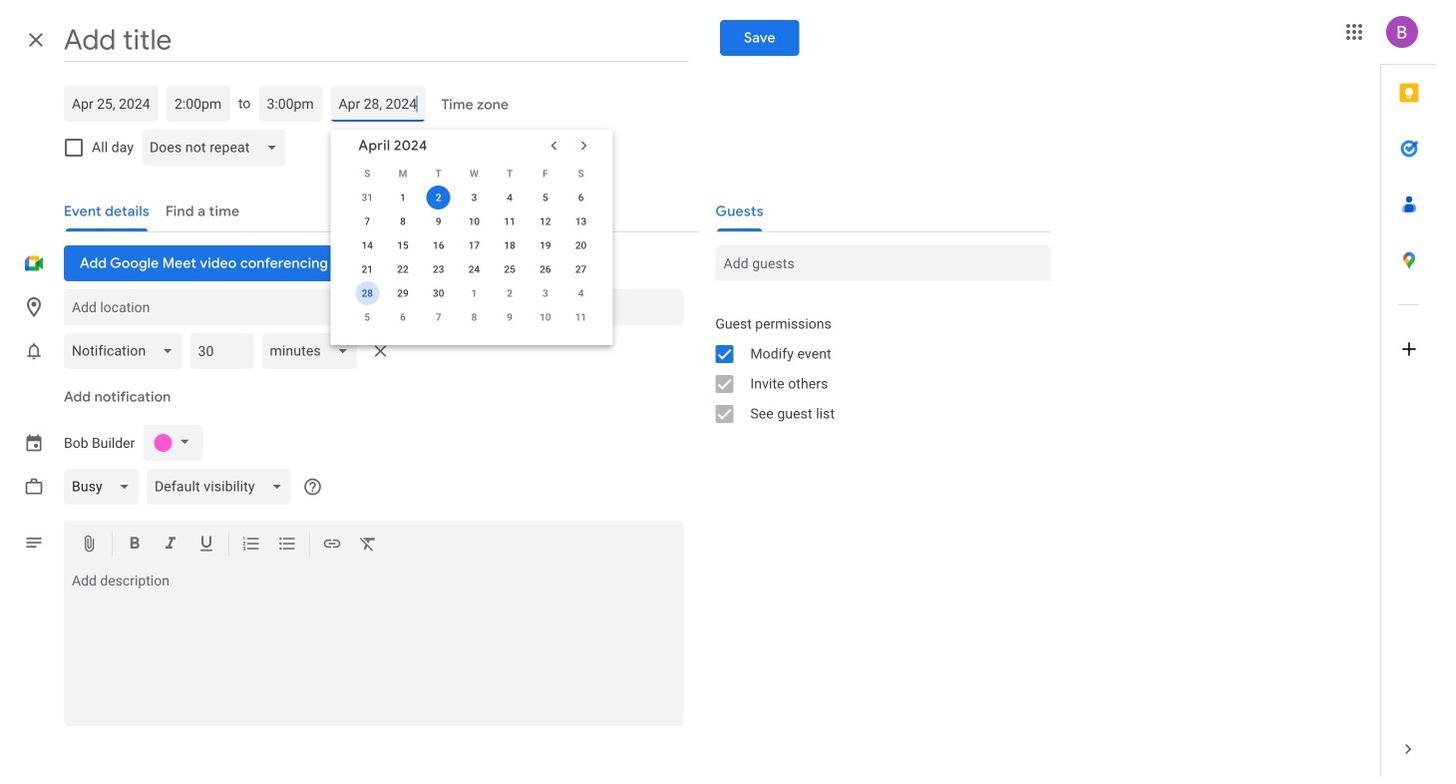 Task type: locate. For each thing, give the bounding box(es) containing it.
may 2 element
[[498, 281, 522, 305]]

may 10 element
[[534, 305, 557, 329]]

6 row from the top
[[350, 281, 599, 305]]

9 element
[[427, 209, 451, 233]]

0 horizontal spatial cell
[[350, 281, 385, 305]]

march 31 element
[[355, 186, 379, 209]]

4 row from the top
[[350, 233, 599, 257]]

1 row from the top
[[350, 162, 599, 186]]

1 vertical spatial cell
[[350, 281, 385, 305]]

End time text field
[[267, 86, 315, 122]]

italic image
[[161, 534, 181, 557]]

may 11 element
[[569, 305, 593, 329]]

bold image
[[125, 534, 145, 557]]

cell
[[421, 186, 456, 209], [350, 281, 385, 305]]

Start date text field
[[72, 86, 151, 122]]

25 element
[[498, 257, 522, 281]]

may 1 element
[[462, 281, 486, 305]]

5 row from the top
[[350, 257, 599, 281]]

10 element
[[462, 209, 486, 233]]

11 element
[[498, 209, 522, 233]]

Add location text field
[[72, 289, 676, 325]]

17 element
[[462, 233, 486, 257]]

24 element
[[462, 257, 486, 281]]

27 element
[[569, 257, 593, 281]]

None field
[[142, 124, 294, 172], [64, 327, 190, 375], [262, 327, 365, 375], [64, 463, 146, 511], [146, 463, 299, 511], [142, 124, 294, 172], [64, 327, 190, 375], [262, 327, 365, 375], [64, 463, 146, 511], [146, 463, 299, 511]]

cell left 3 element on the top left of page
[[421, 186, 456, 209]]

13 element
[[569, 209, 593, 233]]

row
[[350, 162, 599, 186], [350, 186, 599, 209], [350, 209, 599, 233], [350, 233, 599, 257], [350, 257, 599, 281], [350, 281, 599, 305], [350, 305, 599, 329]]

row group
[[350, 186, 599, 329]]

12 element
[[534, 209, 557, 233]]

7 row from the top
[[350, 305, 599, 329]]

Minutes in advance for notification number field
[[198, 333, 246, 369]]

tab list
[[1382, 65, 1437, 721]]

may 4 element
[[569, 281, 593, 305]]

22 element
[[391, 257, 415, 281]]

28 element
[[355, 281, 379, 305]]

group
[[700, 309, 1051, 429]]

underline image
[[197, 534, 216, 557]]

30 minutes before element
[[64, 327, 397, 375]]

26 element
[[534, 257, 557, 281]]

0 vertical spatial cell
[[421, 186, 456, 209]]

6 element
[[569, 186, 593, 209]]

cell left 29 element
[[350, 281, 385, 305]]

may 7 element
[[427, 305, 451, 329]]

Description text field
[[64, 573, 684, 722]]

may 9 element
[[498, 305, 522, 329]]

Title text field
[[64, 18, 688, 62]]

1 element
[[391, 186, 415, 209]]

bulleted list image
[[277, 534, 297, 557]]



Task type: vqa. For each thing, say whether or not it's contained in the screenshot.
Description TEXT FIELD
yes



Task type: describe. For each thing, give the bounding box(es) containing it.
4 element
[[498, 186, 522, 209]]

19 element
[[534, 233, 557, 257]]

1 horizontal spatial cell
[[421, 186, 456, 209]]

Guests text field
[[724, 245, 1043, 281]]

3 row from the top
[[350, 209, 599, 233]]

8 element
[[391, 209, 415, 233]]

may 8 element
[[462, 305, 486, 329]]

18 element
[[498, 233, 522, 257]]

numbered list image
[[241, 534, 261, 557]]

End date text field
[[339, 86, 417, 122]]

15 element
[[391, 233, 415, 257]]

may 5 element
[[355, 305, 379, 329]]

remove formatting image
[[358, 534, 378, 557]]

16 element
[[427, 233, 451, 257]]

formatting options toolbar
[[64, 521, 684, 569]]

insert link image
[[322, 534, 342, 557]]

7 element
[[355, 209, 379, 233]]

20 element
[[569, 233, 593, 257]]

29 element
[[391, 281, 415, 305]]

5 element
[[534, 186, 557, 209]]

may 3 element
[[534, 281, 557, 305]]

2 row from the top
[[350, 186, 599, 209]]

23 element
[[427, 257, 451, 281]]

30 element
[[427, 281, 451, 305]]

Start time text field
[[175, 86, 222, 122]]

21 element
[[355, 257, 379, 281]]

3 element
[[462, 186, 486, 209]]

april 2024 grid
[[350, 162, 599, 329]]

may 6 element
[[391, 305, 415, 329]]

14 element
[[355, 233, 379, 257]]

2, today element
[[427, 186, 451, 209]]



